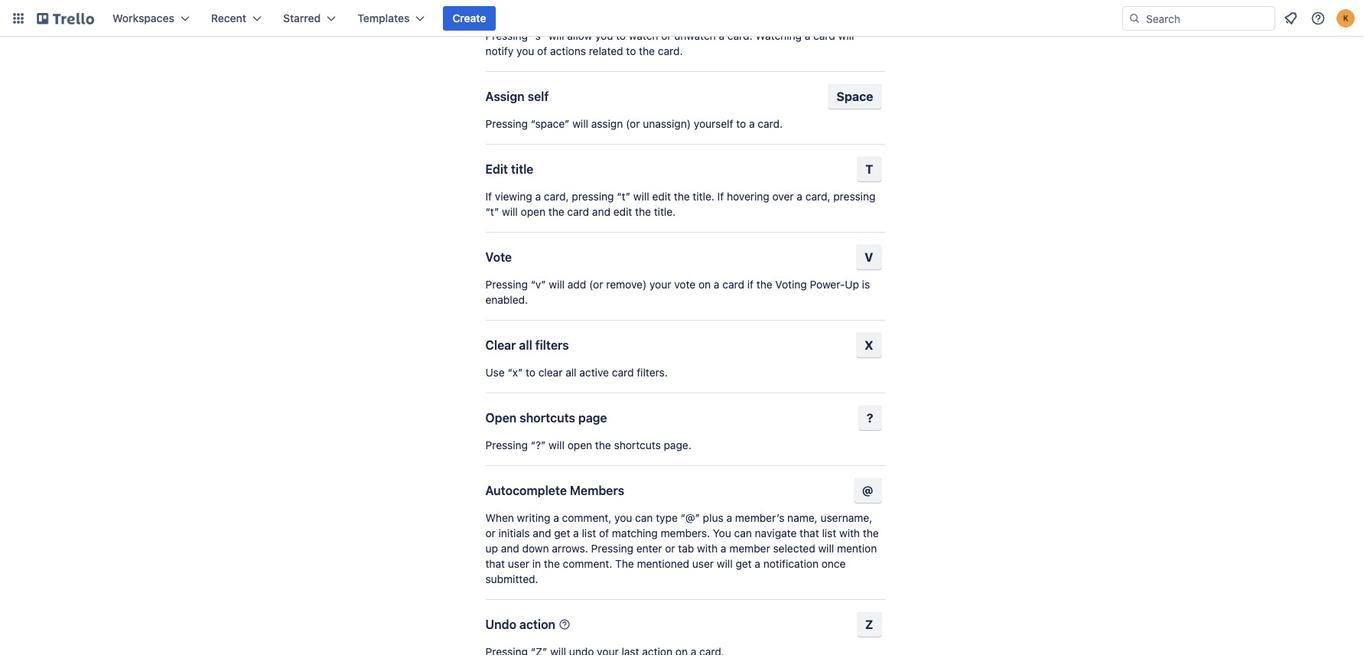 Task type: describe. For each thing, give the bounding box(es) containing it.
watching
[[756, 29, 802, 42]]

mention
[[837, 542, 877, 555]]

tab
[[678, 542, 695, 555]]

"?"
[[531, 439, 546, 452]]

title
[[511, 162, 534, 176]]

navigate
[[755, 527, 797, 540]]

edit title
[[486, 162, 534, 176]]

use
[[486, 366, 505, 379]]

enabled.
[[486, 293, 528, 306]]

pressing "space" will assign (or unassign) yourself to a card.
[[486, 117, 783, 130]]

unwatch
[[675, 29, 716, 42]]

1 vertical spatial all
[[566, 366, 577, 379]]

a inside pressing "v" will add (or remove) your vote on a card if the voting power-up is enabled.
[[714, 278, 720, 291]]

to right yourself
[[737, 117, 746, 130]]

templates button
[[349, 6, 434, 31]]

yourself
[[694, 117, 734, 130]]

assign self
[[486, 90, 549, 103]]

create
[[453, 11, 486, 24]]

will right "s"
[[549, 29, 565, 42]]

0 horizontal spatial all
[[519, 338, 533, 352]]

enter
[[637, 542, 663, 555]]

and inside if viewing a card, pressing "t" will edit the title. if hovering over a card, pressing "t" will open the card and edit the title.
[[592, 205, 611, 218]]

@
[[863, 484, 874, 498]]

of inside pressing "s" will allow you to watch or unwatch a card. watching a card will notify you of actions related to the card.
[[537, 44, 547, 57]]

arrows.
[[552, 542, 588, 555]]

undo action
[[486, 618, 556, 631]]

active
[[580, 366, 609, 379]]

members
[[570, 484, 625, 498]]

1 horizontal spatial card.
[[728, 29, 753, 42]]

1 vertical spatial that
[[486, 557, 505, 570]]

is
[[862, 278, 870, 291]]

"v"
[[531, 278, 546, 291]]

1 card, from the left
[[544, 190, 569, 203]]

pressing inside pressing "s" will allow you to watch or unwatch a card. watching a card will notify you of actions related to the card.
[[486, 29, 528, 42]]

selected
[[773, 542, 816, 555]]

1 vertical spatial get
[[736, 557, 752, 570]]

page
[[579, 411, 608, 425]]

page.
[[664, 439, 692, 452]]

if viewing a card, pressing "t" will edit the title. if hovering over a card, pressing "t" will open the card and edit the title.
[[486, 190, 876, 218]]

will down member
[[717, 557, 733, 570]]

1 vertical spatial and
[[533, 527, 551, 540]]

pressing for assign self
[[486, 117, 528, 130]]

a down member
[[755, 557, 761, 570]]

if
[[748, 278, 754, 291]]

back to home image
[[37, 6, 94, 31]]

vote
[[675, 278, 696, 291]]

member
[[730, 542, 771, 555]]

use "x" to clear all active card filters.
[[486, 366, 668, 379]]

2 vertical spatial or
[[665, 542, 676, 555]]

1 pressing from the left
[[572, 190, 614, 203]]

unassign)
[[643, 117, 691, 130]]

a right plus
[[727, 511, 733, 524]]

type
[[656, 511, 678, 524]]

in
[[533, 557, 541, 570]]

card right active
[[612, 366, 634, 379]]

pressing "v" will add (or remove) your vote on a card if the voting power-up is enabled.
[[486, 278, 870, 306]]

voting
[[776, 278, 807, 291]]

?
[[867, 411, 874, 425]]

over
[[773, 190, 794, 203]]

once
[[822, 557, 846, 570]]

action
[[520, 618, 556, 631]]

Search field
[[1141, 7, 1275, 30]]

a right over
[[797, 190, 803, 203]]

power-
[[810, 278, 845, 291]]

t
[[866, 162, 874, 176]]

will up space
[[839, 29, 855, 42]]

x
[[865, 338, 874, 352]]

card inside if viewing a card, pressing "t" will edit the title. if hovering over a card, pressing "t" will open the card and edit the title.
[[568, 205, 589, 218]]

members.
[[661, 527, 710, 540]]

viewing
[[495, 190, 533, 203]]

initials
[[499, 527, 530, 540]]

workspaces button
[[103, 6, 199, 31]]

open information menu image
[[1311, 11, 1327, 26]]

autocomplete members
[[486, 484, 625, 498]]

primary element
[[0, 0, 1365, 37]]

plus
[[703, 511, 724, 524]]

comment.
[[563, 557, 613, 570]]

recent button
[[202, 6, 271, 31]]

1 horizontal spatial open
[[568, 439, 593, 452]]

space
[[837, 90, 874, 103]]

1 list from the left
[[582, 527, 597, 540]]

submitted.
[[486, 573, 539, 586]]

starred button
[[274, 6, 345, 31]]

notification
[[764, 557, 819, 570]]

or inside pressing "s" will allow you to watch or unwatch a card. watching a card will notify you of actions related to the card.
[[662, 29, 672, 42]]

of inside when writing a comment, you can type "@" plus a member's name, username, or initials and get a list of matching members. you can navigate that list with the up and down arrows. pressing enter or tab with a member selected will mention that user in the comment. the mentioned user will get a notification once submitted.
[[599, 527, 609, 540]]

0 horizontal spatial and
[[501, 542, 520, 555]]

pressing "s" will allow you to watch or unwatch a card. watching a card will notify you of actions related to the card.
[[486, 29, 855, 57]]

related
[[589, 44, 624, 57]]

assign
[[592, 117, 623, 130]]

the inside pressing "s" will allow you to watch or unwatch a card. watching a card will notify you of actions related to the card.
[[639, 44, 655, 57]]

username,
[[821, 511, 873, 524]]

1 horizontal spatial title.
[[693, 190, 715, 203]]

a down the you in the right bottom of the page
[[721, 542, 727, 555]]

1 horizontal spatial with
[[840, 527, 860, 540]]

2 card, from the left
[[806, 190, 831, 203]]

1 if from the left
[[486, 190, 492, 203]]

a right writing
[[554, 511, 559, 524]]

the
[[615, 557, 634, 570]]

will down the pressing "space" will assign (or unassign) yourself to a card.
[[634, 190, 650, 203]]

"space"
[[531, 117, 570, 130]]

1 vertical spatial "t"
[[486, 205, 499, 218]]

you
[[713, 527, 732, 540]]

"@"
[[681, 511, 700, 524]]

a right unwatch
[[719, 29, 725, 42]]

open
[[486, 411, 517, 425]]

clear
[[486, 338, 516, 352]]

2 pressing from the left
[[834, 190, 876, 203]]

comment,
[[562, 511, 612, 524]]

name,
[[788, 511, 818, 524]]

when
[[486, 511, 514, 524]]

2 vertical spatial card.
[[758, 117, 783, 130]]

starred
[[283, 11, 321, 24]]

when writing a comment, you can type "@" plus a member's name, username, or initials and get a list of matching members. you can navigate that list with the up and down arrows. pressing enter or tab with a member selected will mention that user in the comment. the mentioned user will get a notification once submitted.
[[486, 511, 879, 586]]



Task type: vqa. For each thing, say whether or not it's contained in the screenshot.
'forward' image
no



Task type: locate. For each thing, give the bounding box(es) containing it.
1 horizontal spatial user
[[693, 557, 714, 570]]

you for allow
[[596, 29, 613, 42]]

0 vertical spatial and
[[592, 205, 611, 218]]

1 vertical spatial title.
[[654, 205, 676, 218]]

or left tab
[[665, 542, 676, 555]]

0 vertical spatial "t"
[[617, 190, 631, 203]]

1 vertical spatial (or
[[589, 278, 604, 291]]

0 vertical spatial of
[[537, 44, 547, 57]]

the inside pressing "v" will add (or remove) your vote on a card if the voting power-up is enabled.
[[757, 278, 773, 291]]

all
[[519, 338, 533, 352], [566, 366, 577, 379]]

card inside pressing "v" will add (or remove) your vote on a card if the voting power-up is enabled.
[[723, 278, 745, 291]]

create button
[[444, 6, 496, 31]]

if left "hovering"
[[718, 190, 724, 203]]

add
[[568, 278, 587, 291]]

all right the clear
[[566, 366, 577, 379]]

1 horizontal spatial card,
[[806, 190, 831, 203]]

pressing for vote
[[486, 278, 528, 291]]

a right watching
[[805, 29, 811, 42]]

assign
[[486, 90, 525, 103]]

pressing inside when writing a comment, you can type "@" plus a member's name, username, or initials and get a list of matching members. you can navigate that list with the up and down arrows. pressing enter or tab with a member selected will mention that user in the comment. the mentioned user will get a notification once submitted.
[[591, 542, 634, 555]]

undo
[[486, 618, 517, 631]]

actions
[[550, 44, 586, 57]]

title. left "hovering"
[[693, 190, 715, 203]]

and
[[592, 205, 611, 218], [533, 527, 551, 540], [501, 542, 520, 555]]

2 if from the left
[[718, 190, 724, 203]]

2 list from the left
[[822, 527, 837, 540]]

0 vertical spatial edit
[[653, 190, 671, 203]]

card up add
[[568, 205, 589, 218]]

pressing inside pressing "v" will add (or remove) your vote on a card if the voting power-up is enabled.
[[486, 278, 528, 291]]

0 vertical spatial open
[[521, 205, 546, 218]]

recent
[[211, 11, 246, 24]]

or up 'up' on the bottom of page
[[486, 527, 496, 540]]

1 horizontal spatial of
[[599, 527, 609, 540]]

hovering
[[727, 190, 770, 203]]

1 horizontal spatial get
[[736, 557, 752, 570]]

1 horizontal spatial (or
[[626, 117, 640, 130]]

pressing up notify
[[486, 29, 528, 42]]

1 vertical spatial shortcuts
[[614, 439, 661, 452]]

shortcuts
[[520, 411, 576, 425], [614, 439, 661, 452]]

you for comment,
[[615, 511, 633, 524]]

you inside when writing a comment, you can type "@" plus a member's name, username, or initials and get a list of matching members. you can navigate that list with the up and down arrows. pressing enter or tab with a member selected will mention that user in the comment. the mentioned user will get a notification once submitted.
[[615, 511, 633, 524]]

"t" down the pressing "space" will assign (or unassign) yourself to a card.
[[617, 190, 631, 203]]

can up member
[[735, 527, 752, 540]]

search image
[[1129, 12, 1141, 24]]

2 vertical spatial you
[[615, 511, 633, 524]]

0 notifications image
[[1282, 9, 1300, 28]]

that down 'up' on the bottom of page
[[486, 557, 505, 570]]

0 horizontal spatial (or
[[589, 278, 604, 291]]

to right "x"
[[526, 366, 536, 379]]

0 horizontal spatial with
[[697, 542, 718, 555]]

a up arrows.
[[573, 527, 579, 540]]

1 user from the left
[[508, 557, 530, 570]]

0 horizontal spatial you
[[517, 44, 535, 57]]

v
[[865, 250, 874, 264]]

edit
[[486, 162, 508, 176]]

(or for vote
[[589, 278, 604, 291]]

0 vertical spatial title.
[[693, 190, 715, 203]]

down
[[522, 542, 549, 555]]

0 horizontal spatial card,
[[544, 190, 569, 203]]

(or inside pressing "v" will add (or remove) your vote on a card if the voting power-up is enabled.
[[589, 278, 604, 291]]

open inside if viewing a card, pressing "t" will edit the title. if hovering over a card, pressing "t" will open the card and edit the title.
[[521, 205, 546, 218]]

2 user from the left
[[693, 557, 714, 570]]

1 vertical spatial you
[[517, 44, 535, 57]]

0 vertical spatial all
[[519, 338, 533, 352]]

card left if
[[723, 278, 745, 291]]

0 horizontal spatial get
[[554, 527, 571, 540]]

to down the watch
[[626, 44, 636, 57]]

you up matching
[[615, 511, 633, 524]]

user down tab
[[693, 557, 714, 570]]

or right the watch
[[662, 29, 672, 42]]

templates
[[358, 11, 410, 24]]

card. right yourself
[[758, 117, 783, 130]]

0 horizontal spatial open
[[521, 205, 546, 218]]

1 horizontal spatial shortcuts
[[614, 439, 661, 452]]

the
[[639, 44, 655, 57], [674, 190, 690, 203], [549, 205, 565, 218], [635, 205, 651, 218], [757, 278, 773, 291], [595, 439, 611, 452], [863, 527, 879, 540], [544, 557, 560, 570]]

edit down unassign)
[[653, 190, 671, 203]]

a
[[719, 29, 725, 42], [805, 29, 811, 42], [749, 117, 755, 130], [535, 190, 541, 203], [797, 190, 803, 203], [714, 278, 720, 291], [554, 511, 559, 524], [727, 511, 733, 524], [573, 527, 579, 540], [721, 542, 727, 555], [755, 557, 761, 570]]

all right clear on the bottom left
[[519, 338, 533, 352]]

get up arrows.
[[554, 527, 571, 540]]

1 horizontal spatial "t"
[[617, 190, 631, 203]]

will left assign on the left top
[[573, 117, 589, 130]]

1 horizontal spatial and
[[533, 527, 551, 540]]

open down page
[[568, 439, 593, 452]]

mentioned
[[637, 557, 690, 570]]

0 horizontal spatial of
[[537, 44, 547, 57]]

1 vertical spatial or
[[486, 527, 496, 540]]

0 horizontal spatial shortcuts
[[520, 411, 576, 425]]

will down viewing
[[502, 205, 518, 218]]

list down "username,"
[[822, 527, 837, 540]]

shortcuts left page.
[[614, 439, 661, 452]]

edit
[[653, 190, 671, 203], [614, 205, 632, 218]]

0 horizontal spatial user
[[508, 557, 530, 570]]

1 horizontal spatial you
[[596, 29, 613, 42]]

member's
[[735, 511, 785, 524]]

pressing up the
[[591, 542, 634, 555]]

workspaces
[[113, 11, 174, 24]]

1 vertical spatial card.
[[658, 44, 683, 57]]

pressing down open
[[486, 439, 528, 452]]

1 horizontal spatial can
[[735, 527, 752, 540]]

0 vertical spatial can
[[635, 511, 653, 524]]

or
[[662, 29, 672, 42], [486, 527, 496, 540], [665, 542, 676, 555]]

1 horizontal spatial that
[[800, 527, 820, 540]]

notify
[[486, 44, 514, 57]]

shortcuts up '"?"'
[[520, 411, 576, 425]]

a right yourself
[[749, 117, 755, 130]]

0 horizontal spatial pressing
[[572, 190, 614, 203]]

1 vertical spatial edit
[[614, 205, 632, 218]]

0 horizontal spatial edit
[[614, 205, 632, 218]]

0 horizontal spatial title.
[[654, 205, 676, 218]]

filters.
[[637, 366, 668, 379]]

(or right assign on the left top
[[626, 117, 640, 130]]

with down "username,"
[[840, 527, 860, 540]]

0 horizontal spatial "t"
[[486, 205, 499, 218]]

open down viewing
[[521, 205, 546, 218]]

on
[[699, 278, 711, 291]]

a right viewing
[[535, 190, 541, 203]]

0 vertical spatial or
[[662, 29, 672, 42]]

0 vertical spatial you
[[596, 29, 613, 42]]

2 vertical spatial and
[[501, 542, 520, 555]]

pressing down assign on the left top
[[572, 190, 614, 203]]

pressing
[[572, 190, 614, 203], [834, 190, 876, 203]]

card inside pressing "s" will allow you to watch or unwatch a card. watching a card will notify you of actions related to the card.
[[814, 29, 836, 42]]

your
[[650, 278, 672, 291]]

will right '"?"'
[[549, 439, 565, 452]]

pressing up enabled.
[[486, 278, 528, 291]]

can up matching
[[635, 511, 653, 524]]

clear all filters
[[486, 338, 569, 352]]

(or for assign self
[[626, 117, 640, 130]]

of down "comment,"
[[599, 527, 609, 540]]

that down the name,
[[800, 527, 820, 540]]

card right watching
[[814, 29, 836, 42]]

writing
[[517, 511, 551, 524]]

"t"
[[617, 190, 631, 203], [486, 205, 499, 218]]

(or right add
[[589, 278, 604, 291]]

vote
[[486, 250, 512, 264]]

open
[[521, 205, 546, 218], [568, 439, 593, 452]]

pressing down t on the top right
[[834, 190, 876, 203]]

0 vertical spatial with
[[840, 527, 860, 540]]

kendallparks02 (kendallparks02) image
[[1337, 9, 1356, 28]]

z
[[866, 618, 874, 631]]

pressing for open shortcuts page
[[486, 439, 528, 452]]

"t" down viewing
[[486, 205, 499, 218]]

list down "comment,"
[[582, 527, 597, 540]]

you down "s"
[[517, 44, 535, 57]]

matching
[[612, 527, 658, 540]]

will inside pressing "v" will add (or remove) your vote on a card if the voting power-up is enabled.
[[549, 278, 565, 291]]

if
[[486, 190, 492, 203], [718, 190, 724, 203]]

up
[[845, 278, 860, 291]]

of
[[537, 44, 547, 57], [599, 527, 609, 540]]

0 vertical spatial that
[[800, 527, 820, 540]]

0 horizontal spatial can
[[635, 511, 653, 524]]

to
[[616, 29, 626, 42], [626, 44, 636, 57], [737, 117, 746, 130], [526, 366, 536, 379]]

pressing down assign
[[486, 117, 528, 130]]

watch
[[629, 29, 659, 42]]

card, right viewing
[[544, 190, 569, 203]]

0 vertical spatial shortcuts
[[520, 411, 576, 425]]

with down the you in the right bottom of the page
[[697, 542, 718, 555]]

0 horizontal spatial that
[[486, 557, 505, 570]]

1 horizontal spatial list
[[822, 527, 837, 540]]

get down member
[[736, 557, 752, 570]]

clear
[[539, 366, 563, 379]]

0 vertical spatial (or
[[626, 117, 640, 130]]

0 vertical spatial card.
[[728, 29, 753, 42]]

a right on
[[714, 278, 720, 291]]

autocomplete
[[486, 484, 567, 498]]

card,
[[544, 190, 569, 203], [806, 190, 831, 203]]

1 horizontal spatial pressing
[[834, 190, 876, 203]]

will right "v"
[[549, 278, 565, 291]]

"s"
[[531, 29, 546, 42]]

1 vertical spatial open
[[568, 439, 593, 452]]

1 horizontal spatial all
[[566, 366, 577, 379]]

remove)
[[606, 278, 647, 291]]

card, right over
[[806, 190, 831, 203]]

title. up your on the left of the page
[[654, 205, 676, 218]]

0 horizontal spatial card.
[[658, 44, 683, 57]]

user up submitted.
[[508, 557, 530, 570]]

pressing "?" will open the shortcuts page.
[[486, 439, 692, 452]]

1 vertical spatial with
[[697, 542, 718, 555]]

list
[[582, 527, 597, 540], [822, 527, 837, 540]]

of down "s"
[[537, 44, 547, 57]]

get
[[554, 527, 571, 540], [736, 557, 752, 570]]

2 horizontal spatial and
[[592, 205, 611, 218]]

1 horizontal spatial if
[[718, 190, 724, 203]]

if left viewing
[[486, 190, 492, 203]]

1 horizontal spatial edit
[[653, 190, 671, 203]]

0 horizontal spatial list
[[582, 527, 597, 540]]

card. left watching
[[728, 29, 753, 42]]

"x"
[[508, 366, 523, 379]]

filters
[[536, 338, 569, 352]]

0 vertical spatial get
[[554, 527, 571, 540]]

up
[[486, 542, 498, 555]]

you up related
[[596, 29, 613, 42]]

1 vertical spatial of
[[599, 527, 609, 540]]

can
[[635, 511, 653, 524], [735, 527, 752, 540]]

1 vertical spatial can
[[735, 527, 752, 540]]

2 horizontal spatial card.
[[758, 117, 783, 130]]

0 horizontal spatial if
[[486, 190, 492, 203]]

edit up remove)
[[614, 205, 632, 218]]

will up once
[[819, 542, 835, 555]]

card. down unwatch
[[658, 44, 683, 57]]

allow
[[567, 29, 593, 42]]

open shortcuts page
[[486, 411, 608, 425]]

2 horizontal spatial you
[[615, 511, 633, 524]]

to up related
[[616, 29, 626, 42]]

pressing
[[486, 29, 528, 42], [486, 117, 528, 130], [486, 278, 528, 291], [486, 439, 528, 452], [591, 542, 634, 555]]



